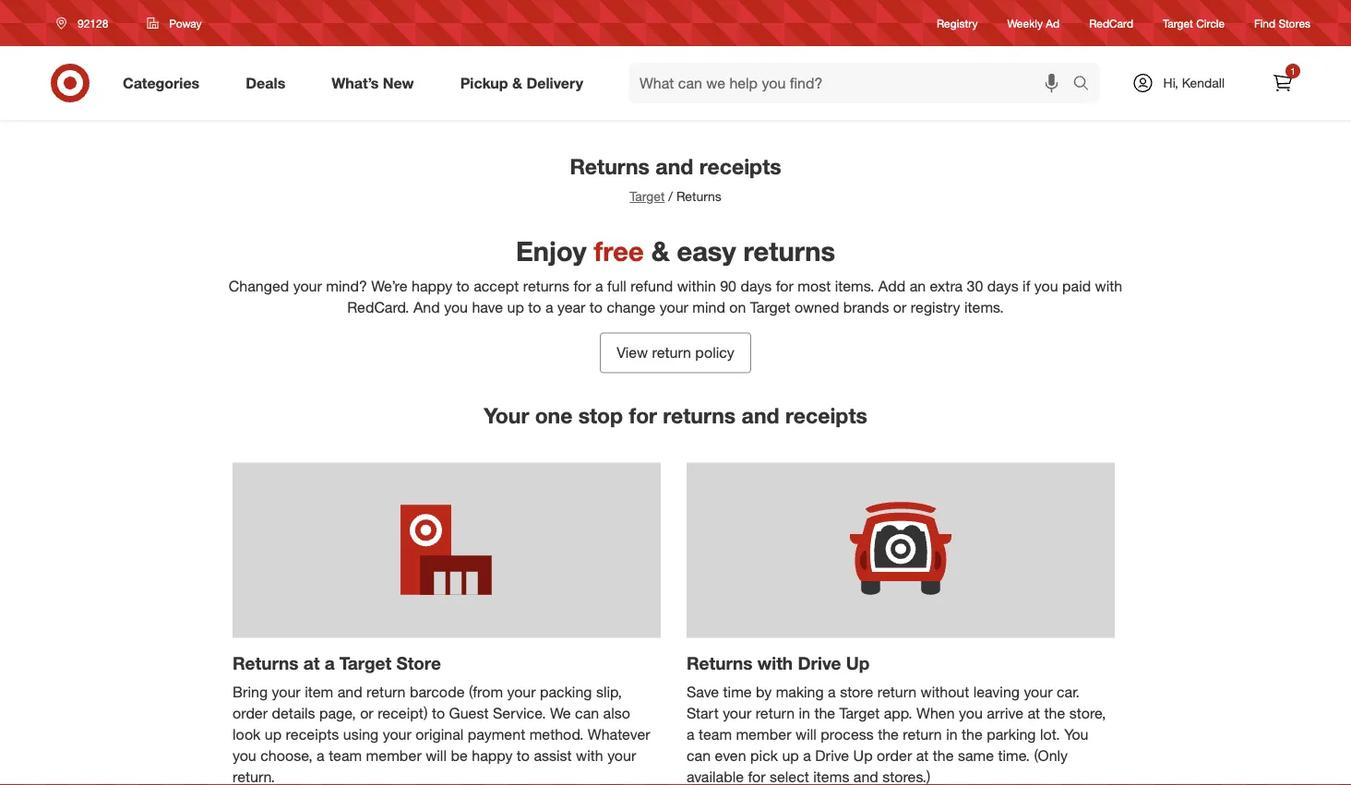 Task type: vqa. For each thing, say whether or not it's contained in the screenshot.
Delivery
yes



Task type: locate. For each thing, give the bounding box(es) containing it.
owned
[[795, 299, 840, 317]]

1 vertical spatial member
[[366, 747, 422, 765]]

your left car.
[[1024, 684, 1053, 702]]

90
[[720, 277, 737, 295]]

target down 'store'
[[840, 705, 880, 723]]

in down when
[[947, 726, 958, 744]]

and
[[414, 299, 440, 317]]

your
[[293, 277, 322, 295], [660, 299, 689, 317], [272, 684, 301, 702], [507, 684, 536, 702], [1024, 684, 1053, 702], [723, 705, 752, 723], [383, 726, 412, 744], [608, 747, 636, 765]]

target right the on at the right top of page
[[751, 299, 791, 317]]

car.
[[1057, 684, 1080, 702]]

& right pickup
[[512, 74, 523, 92]]

receipts
[[700, 153, 782, 179], [786, 403, 868, 429], [286, 726, 339, 744]]

will
[[796, 726, 817, 744], [426, 747, 447, 765]]

returns
[[570, 153, 650, 179], [677, 188, 722, 204], [233, 653, 299, 674], [687, 653, 753, 674]]

1 horizontal spatial returns
[[663, 403, 736, 429]]

team inside bring your item and return barcode (from your packing slip, order details page, or receipt) to guest service. we can also look up receipts using your original payment method. whatever you choose, a team member will be happy to assist with your return.
[[329, 747, 362, 765]]

categories
[[123, 74, 200, 92]]

your one stop for returns and receipts
[[484, 403, 868, 429]]

you right if on the right top
[[1035, 277, 1059, 295]]

2 vertical spatial at
[[917, 747, 929, 765]]

1 vertical spatial can
[[687, 747, 711, 765]]

1 days from the left
[[741, 277, 772, 295]]

1
[[1291, 65, 1296, 77]]

1 horizontal spatial receipts
[[700, 153, 782, 179]]

1 vertical spatial receipts
[[786, 403, 868, 429]]

or down add
[[894, 299, 907, 317]]

return
[[652, 344, 691, 362], [367, 684, 406, 702], [878, 684, 917, 702], [756, 705, 795, 723], [903, 726, 942, 744]]

with up by
[[758, 653, 793, 674]]

slip,
[[596, 684, 622, 702]]

your up details
[[272, 684, 301, 702]]

return up app.
[[878, 684, 917, 702]]

at up lot.
[[1028, 705, 1041, 723]]

order up 'stores.)'
[[877, 747, 912, 765]]

will left process
[[796, 726, 817, 744]]

you down look
[[233, 747, 256, 765]]

the left same
[[933, 747, 954, 765]]

92128
[[78, 16, 108, 30]]

2 horizontal spatial receipts
[[786, 403, 868, 429]]

days left if on the right top
[[988, 277, 1019, 295]]

0 horizontal spatial will
[[426, 747, 447, 765]]

1 vertical spatial team
[[329, 747, 362, 765]]

weekly
[[1008, 16, 1043, 30]]

team down start
[[699, 726, 732, 744]]

0 horizontal spatial with
[[576, 747, 604, 765]]

can up available
[[687, 747, 711, 765]]

returns down 'policy'
[[663, 403, 736, 429]]

to left the accept
[[457, 277, 470, 295]]

0 vertical spatial or
[[894, 299, 907, 317]]

returns with drive up
[[687, 653, 870, 674]]

0 horizontal spatial can
[[575, 705, 599, 723]]

1 vertical spatial in
[[947, 726, 958, 744]]

returns for enjoy free & easy returns
[[744, 235, 836, 268]]

2 horizontal spatial at
[[1028, 705, 1041, 723]]

order inside save time by making a store return without leaving your car. start your return in the target app. when you arrive at the store, a team member will process the return in the parking lot. you can even pick up a drive up order at the same time. (only available for select items and stores.)
[[877, 747, 912, 765]]

0 vertical spatial in
[[799, 705, 811, 723]]

0 horizontal spatial in
[[799, 705, 811, 723]]

for right stop
[[629, 403, 657, 429]]

0 vertical spatial member
[[736, 726, 792, 744]]

circle
[[1197, 16, 1225, 30]]

change
[[607, 299, 656, 317]]

up inside changed your mind? we're happy to accept returns for a full refund within 90 days for most items. add an extra 30 days if you paid with redcard. and you have up to a year to change your mind on target owned brands or registry items.
[[507, 299, 524, 317]]

on
[[730, 299, 746, 317]]

page,
[[319, 705, 356, 723]]

with right paid
[[1096, 277, 1123, 295]]

member inside save time by making a store return without leaving your car. start your return in the target app. when you arrive at the store, a team member will process the return in the parking lot. you can even pick up a drive up order at the same time. (only available for select items and stores.)
[[736, 726, 792, 744]]

team inside save time by making a store return without leaving your car. start your return in the target app. when you arrive at the store, a team member will process the return in the parking lot. you can even pick up a drive up order at the same time. (only available for select items and stores.)
[[699, 726, 732, 744]]

0 horizontal spatial happy
[[412, 277, 453, 295]]

without
[[921, 684, 970, 702]]

free
[[594, 235, 644, 268]]

your left mind?
[[293, 277, 322, 295]]

0 vertical spatial at
[[304, 653, 320, 674]]

find stores link
[[1255, 15, 1311, 31]]

in
[[799, 705, 811, 723], [947, 726, 958, 744]]

can inside bring your item and return barcode (from your packing slip, order details page, or receipt) to guest service. we can also look up receipts using your original payment method. whatever you choose, a team member will be happy to assist with your return.
[[575, 705, 599, 723]]

target circle
[[1163, 16, 1225, 30]]

1 horizontal spatial team
[[699, 726, 732, 744]]

92128 button
[[44, 6, 128, 40]]

days
[[741, 277, 772, 295], [988, 277, 1019, 295]]

weekly ad
[[1008, 16, 1060, 30]]

(only
[[1035, 747, 1068, 765]]

1 horizontal spatial order
[[877, 747, 912, 765]]

0 vertical spatial receipts
[[700, 153, 782, 179]]

0 vertical spatial happy
[[412, 277, 453, 295]]

1 horizontal spatial member
[[736, 726, 792, 744]]

items.
[[835, 277, 875, 295], [965, 299, 1004, 317]]

target inside changed your mind? we're happy to accept returns for a full refund within 90 days for most items. add an extra 30 days if you paid with redcard. and you have up to a year to change your mind on target owned brands or registry items.
[[751, 299, 791, 317]]

1 horizontal spatial days
[[988, 277, 1019, 295]]

up
[[846, 653, 870, 674], [854, 747, 873, 765]]

0 vertical spatial up
[[507, 299, 524, 317]]

search
[[1065, 76, 1110, 94]]

payment
[[468, 726, 526, 744]]

returns up bring
[[233, 653, 299, 674]]

up
[[507, 299, 524, 317], [265, 726, 282, 744], [782, 747, 799, 765]]

0 horizontal spatial order
[[233, 705, 268, 723]]

up down process
[[854, 747, 873, 765]]

your down whatever
[[608, 747, 636, 765]]

1 horizontal spatial can
[[687, 747, 711, 765]]

drive up items at the bottom right
[[816, 747, 850, 765]]

returns
[[744, 235, 836, 268], [523, 277, 570, 295], [663, 403, 736, 429]]

return down when
[[903, 726, 942, 744]]

return up receipt)
[[367, 684, 406, 702]]

your down the time
[[723, 705, 752, 723]]

0 horizontal spatial up
[[265, 726, 282, 744]]

team down using
[[329, 747, 362, 765]]

items. down 30
[[965, 299, 1004, 317]]

pickup & delivery
[[460, 74, 584, 92]]

or
[[894, 299, 907, 317], [360, 705, 374, 723]]

1 horizontal spatial up
[[507, 299, 524, 317]]

can right the we
[[575, 705, 599, 723]]

2 vertical spatial with
[[576, 747, 604, 765]]

1 vertical spatial happy
[[472, 747, 513, 765]]

for inside save time by making a store return without leaving your car. start your return in the target app. when you arrive at the store, a team member will process the return in the parking lot. you can even pick up a drive up order at the same time. (only available for select items and stores.)
[[748, 768, 766, 786]]

up right have
[[507, 299, 524, 317]]

1 horizontal spatial with
[[758, 653, 793, 674]]

1 vertical spatial or
[[360, 705, 374, 723]]

What can we help you find? suggestions appear below search field
[[629, 63, 1078, 103]]

drive up making in the bottom right of the page
[[798, 653, 841, 674]]

service.
[[493, 705, 546, 723]]

2 horizontal spatial with
[[1096, 277, 1123, 295]]

0 vertical spatial &
[[512, 74, 523, 92]]

returns inside changed your mind? we're happy to accept returns for a full refund within 90 days for most items. add an extra 30 days if you paid with redcard. and you have up to a year to change your mind on target owned brands or registry items.
[[523, 277, 570, 295]]

2 horizontal spatial returns
[[744, 235, 836, 268]]

0 vertical spatial team
[[699, 726, 732, 744]]

1 vertical spatial returns
[[523, 277, 570, 295]]

or inside changed your mind? we're happy to accept returns for a full refund within 90 days for most items. add an extra 30 days if you paid with redcard. and you have up to a year to change your mind on target owned brands or registry items.
[[894, 299, 907, 317]]

returns up the target link
[[570, 153, 650, 179]]

a right choose,
[[317, 747, 325, 765]]

0 horizontal spatial items.
[[835, 277, 875, 295]]

0 vertical spatial with
[[1096, 277, 1123, 295]]

1 vertical spatial up
[[854, 747, 873, 765]]

up inside save time by making a store return without leaving your car. start your return in the target app. when you arrive at the store, a team member will process the return in the parking lot. you can even pick up a drive up order at the same time. (only available for select items and stores.)
[[854, 747, 873, 765]]

original
[[416, 726, 464, 744]]

target left circle
[[1163, 16, 1194, 30]]

mind
[[693, 299, 726, 317]]

view return policy
[[617, 344, 735, 362]]

can
[[575, 705, 599, 723], [687, 747, 711, 765]]

member up pick
[[736, 726, 792, 744]]

1 link
[[1263, 63, 1304, 103]]

& up refund at the top left of page
[[652, 235, 670, 268]]

to right year
[[590, 299, 603, 317]]

up up choose,
[[265, 726, 282, 744]]

1 vertical spatial &
[[652, 235, 670, 268]]

or up using
[[360, 705, 374, 723]]

item
[[305, 684, 334, 702]]

poway
[[169, 16, 202, 30]]

0 horizontal spatial member
[[366, 747, 422, 765]]

parking
[[987, 726, 1036, 744]]

1 horizontal spatial or
[[894, 299, 907, 317]]

in down making in the bottom right of the page
[[799, 705, 811, 723]]

2 vertical spatial up
[[782, 747, 799, 765]]

0 vertical spatial returns
[[744, 235, 836, 268]]

you inside bring your item and return barcode (from your packing slip, order details page, or receipt) to guest service. we can also look up receipts using your original payment method. whatever you choose, a team member will be happy to assist with your return.
[[233, 747, 256, 765]]

team
[[699, 726, 732, 744], [329, 747, 362, 765]]

will inside save time by making a store return without leaving your car. start your return in the target app. when you arrive at the store, a team member will process the return in the parking lot. you can even pick up a drive up order at the same time. (only available for select items and stores.)
[[796, 726, 817, 744]]

registry
[[937, 16, 978, 30]]

0 vertical spatial will
[[796, 726, 817, 744]]

at up 'stores.)'
[[917, 747, 929, 765]]

returns up save
[[687, 653, 753, 674]]

will down original
[[426, 747, 447, 765]]

0 vertical spatial items.
[[835, 277, 875, 295]]

your up service.
[[507, 684, 536, 702]]

1 vertical spatial order
[[877, 747, 912, 765]]

and
[[656, 153, 694, 179], [742, 403, 780, 429], [338, 684, 363, 702], [854, 768, 879, 786]]

days right 90
[[741, 277, 772, 295]]

at up item
[[304, 653, 320, 674]]

bring
[[233, 684, 268, 702]]

2 days from the left
[[988, 277, 1019, 295]]

for down pick
[[748, 768, 766, 786]]

1 horizontal spatial at
[[917, 747, 929, 765]]

0 vertical spatial order
[[233, 705, 268, 723]]

the up same
[[962, 726, 983, 744]]

returns right / on the left top of the page
[[677, 188, 722, 204]]

target link
[[630, 188, 665, 204]]

items. up brands
[[835, 277, 875, 295]]

up up 'store'
[[846, 653, 870, 674]]

1 vertical spatial drive
[[816, 747, 850, 765]]

view return policy link
[[600, 333, 752, 374]]

0 horizontal spatial team
[[329, 747, 362, 765]]

a left full
[[596, 277, 604, 295]]

returns for with
[[687, 653, 753, 674]]

bring your item and return barcode (from your packing slip, order details page, or receipt) to guest service. we can also look up receipts using your original payment method. whatever you choose, a team member will be happy to assist with your return.
[[233, 684, 651, 786]]

a up item
[[325, 653, 335, 674]]

or inside bring your item and return barcode (from your packing slip, order details page, or receipt) to guest service. we can also look up receipts using your original payment method. whatever you choose, a team member will be happy to assist with your return.
[[360, 705, 374, 723]]

member down using
[[366, 747, 422, 765]]

your down refund at the top left of page
[[660, 299, 689, 317]]

happy up and
[[412, 277, 453, 295]]

return.
[[233, 768, 275, 786]]

hi, kendall
[[1164, 75, 1225, 91]]

&
[[512, 74, 523, 92], [652, 235, 670, 268]]

1 horizontal spatial items.
[[965, 299, 1004, 317]]

member
[[736, 726, 792, 744], [366, 747, 422, 765]]

2 vertical spatial receipts
[[286, 726, 339, 744]]

target left / on the left top of the page
[[630, 188, 665, 204]]

0 horizontal spatial returns
[[523, 277, 570, 295]]

happy down payment
[[472, 747, 513, 765]]

returns up year
[[523, 277, 570, 295]]

order down bring
[[233, 705, 268, 723]]

accept
[[474, 277, 519, 295]]

add
[[879, 277, 906, 295]]

returns up most at the top of the page
[[744, 235, 836, 268]]

0 horizontal spatial receipts
[[286, 726, 339, 744]]

1 vertical spatial up
[[265, 726, 282, 744]]

with down whatever
[[576, 747, 604, 765]]

the
[[815, 705, 836, 723], [1045, 705, 1066, 723], [878, 726, 899, 744], [962, 726, 983, 744], [933, 747, 954, 765]]

1 horizontal spatial happy
[[472, 747, 513, 765]]

what's
[[332, 74, 379, 92]]

1 vertical spatial with
[[758, 653, 793, 674]]

0 horizontal spatial or
[[360, 705, 374, 723]]

0 horizontal spatial days
[[741, 277, 772, 295]]

up up the 'select'
[[782, 747, 799, 765]]

2 horizontal spatial up
[[782, 747, 799, 765]]

be
[[451, 747, 468, 765]]

the down app.
[[878, 726, 899, 744]]

1 vertical spatial will
[[426, 747, 447, 765]]

barcode
[[410, 684, 465, 702]]

0 vertical spatial can
[[575, 705, 599, 723]]

2 vertical spatial returns
[[663, 403, 736, 429]]

up inside save time by making a store return without leaving your car. start your return in the target app. when you arrive at the store, a team member will process the return in the parking lot. you can even pick up a drive up order at the same time. (only available for select items and stores.)
[[782, 747, 799, 765]]

(from
[[469, 684, 503, 702]]

weekly ad link
[[1008, 15, 1060, 31]]

guest
[[449, 705, 489, 723]]

1 horizontal spatial will
[[796, 726, 817, 744]]

you down leaving
[[959, 705, 983, 723]]



Task type: describe. For each thing, give the bounding box(es) containing it.
return inside bring your item and return barcode (from your packing slip, order details page, or receipt) to guest service. we can also look up receipts using your original payment method. whatever you choose, a team member will be happy to assist with your return.
[[367, 684, 406, 702]]

a down start
[[687, 726, 695, 744]]

target inside save time by making a store return without leaving your car. start your return in the target app. when you arrive at the store, a team member will process the return in the parking lot. you can even pick up a drive up order at the same time. (only available for select items and stores.)
[[840, 705, 880, 723]]

deals link
[[230, 63, 309, 103]]

new
[[383, 74, 414, 92]]

with inside bring your item and return barcode (from your packing slip, order details page, or receipt) to guest service. we can also look up receipts using your original payment method. whatever you choose, a team member will be happy to assist with your return.
[[576, 747, 604, 765]]

making
[[776, 684, 824, 702]]

deals
[[246, 74, 286, 92]]

search button
[[1065, 63, 1110, 107]]

have
[[472, 299, 503, 317]]

when
[[917, 705, 955, 723]]

find
[[1255, 16, 1276, 30]]

arrive
[[987, 705, 1024, 723]]

order inside bring your item and return barcode (from your packing slip, order details page, or receipt) to guest service. we can also look up receipts using your original payment method. whatever you choose, a team member will be happy to assist with your return.
[[233, 705, 268, 723]]

enjoy
[[516, 235, 587, 268]]

what's new
[[332, 74, 414, 92]]

and inside bring your item and return barcode (from your packing slip, order details page, or receipt) to guest service. we can also look up receipts using your original payment method. whatever you choose, a team member will be happy to assist with your return.
[[338, 684, 363, 702]]

mind?
[[326, 277, 367, 295]]

year
[[558, 299, 586, 317]]

store
[[397, 653, 441, 674]]

to left assist
[[517, 747, 530, 765]]

the up lot.
[[1045, 705, 1066, 723]]

poway button
[[135, 6, 214, 40]]

if
[[1023, 277, 1031, 295]]

drive inside save time by making a store return without leaving your car. start your return in the target app. when you arrive at the store, a team member will process the return in the parking lot. you can even pick up a drive up order at the same time. (only available for select items and stores.)
[[816, 747, 850, 765]]

stores
[[1279, 16, 1311, 30]]

store,
[[1070, 705, 1107, 723]]

30
[[967, 277, 984, 295]]

target circle link
[[1163, 15, 1225, 31]]

0 horizontal spatial &
[[512, 74, 523, 92]]

a up the 'select'
[[804, 747, 811, 765]]

1 vertical spatial at
[[1028, 705, 1041, 723]]

store
[[840, 684, 874, 702]]

paid
[[1063, 277, 1092, 295]]

returns for at
[[233, 653, 299, 674]]

receipts inside returns and receipts target / returns
[[700, 153, 782, 179]]

to left year
[[528, 299, 541, 317]]

delivery
[[527, 74, 584, 92]]

happy inside bring your item and return barcode (from your packing slip, order details page, or receipt) to guest service. we can also look up receipts using your original payment method. whatever you choose, a team member will be happy to assist with your return.
[[472, 747, 513, 765]]

whatever
[[588, 726, 651, 744]]

brands
[[844, 299, 890, 317]]

refund
[[631, 277, 673, 295]]

with inside changed your mind? we're happy to accept returns for a full refund within 90 days for most items. add an extra 30 days if you paid with redcard. and you have up to a year to change your mind on target owned brands or registry items.
[[1096, 277, 1123, 295]]

a left year
[[546, 299, 554, 317]]

easy
[[677, 235, 736, 268]]

most
[[798, 277, 831, 295]]

the up process
[[815, 705, 836, 723]]

receipt)
[[378, 705, 428, 723]]

your down receipt)
[[383, 726, 412, 744]]

changed your mind? we're happy to accept returns for a full refund within 90 days for most items. add an extra 30 days if you paid with redcard. and you have up to a year to change your mind on target owned brands or registry items.
[[229, 277, 1123, 317]]

one
[[535, 403, 573, 429]]

target inside returns and receipts target / returns
[[630, 188, 665, 204]]

and inside save time by making a store return without leaving your car. start your return in the target app. when you arrive at the store, a team member will process the return in the parking lot. you can even pick up a drive up order at the same time. (only available for select items and stores.)
[[854, 768, 879, 786]]

1 vertical spatial items.
[[965, 299, 1004, 317]]

registry
[[911, 299, 961, 317]]

save
[[687, 684, 719, 702]]

for left most at the top of the page
[[776, 277, 794, 295]]

available
[[687, 768, 744, 786]]

pickup
[[460, 74, 508, 92]]

what's new link
[[316, 63, 437, 103]]

using
[[343, 726, 379, 744]]

returns at a target store
[[233, 653, 441, 674]]

changed
[[229, 277, 289, 295]]

target left the store
[[340, 653, 392, 674]]

and inside returns and receipts target / returns
[[656, 153, 694, 179]]

view
[[617, 344, 648, 362]]

0 vertical spatial up
[[846, 653, 870, 674]]

choose,
[[261, 747, 313, 765]]

even
[[715, 747, 747, 765]]

1 horizontal spatial in
[[947, 726, 958, 744]]

0 vertical spatial drive
[[798, 653, 841, 674]]

policy
[[696, 344, 735, 362]]

assist
[[534, 747, 572, 765]]

ad
[[1046, 16, 1060, 30]]

start
[[687, 705, 719, 723]]

a inside bring your item and return barcode (from your packing slip, order details page, or receipt) to guest service. we can also look up receipts using your original payment method. whatever you choose, a team member will be happy to assist with your return.
[[317, 747, 325, 765]]

time.
[[998, 747, 1030, 765]]

you right and
[[444, 299, 468, 317]]

an
[[910, 277, 926, 295]]

receipts inside bring your item and return barcode (from your packing slip, order details page, or receipt) to guest service. we can also look up receipts using your original payment method. whatever you choose, a team member will be happy to assist with your return.
[[286, 726, 339, 744]]

time
[[723, 684, 752, 702]]

you
[[1065, 726, 1089, 744]]

enjoy free & easy returns
[[516, 235, 836, 268]]

items
[[814, 768, 850, 786]]

hi,
[[1164, 75, 1179, 91]]

a left 'store'
[[828, 684, 836, 702]]

full
[[608, 277, 627, 295]]

can inside save time by making a store return without leaving your car. start your return in the target app. when you arrive at the store, a team member will process the return in the parking lot. you can even pick up a drive up order at the same time. (only available for select items and stores.)
[[687, 747, 711, 765]]

1 horizontal spatial &
[[652, 235, 670, 268]]

kendall
[[1183, 75, 1225, 91]]

member inside bring your item and return barcode (from your packing slip, order details page, or receipt) to guest service. we can also look up receipts using your original payment method. whatever you choose, a team member will be happy to assist with your return.
[[366, 747, 422, 765]]

within
[[677, 277, 716, 295]]

redcard link
[[1090, 15, 1134, 31]]

to up original
[[432, 705, 445, 723]]

return right view
[[652, 344, 691, 362]]

categories link
[[107, 63, 223, 103]]

your
[[484, 403, 529, 429]]

details
[[272, 705, 315, 723]]

same
[[958, 747, 994, 765]]

for up year
[[574, 277, 592, 295]]

packing
[[540, 684, 592, 702]]

you inside save time by making a store return without leaving your car. start your return in the target app. when you arrive at the store, a team member will process the return in the parking lot. you can even pick up a drive up order at the same time. (only available for select items and stores.)
[[959, 705, 983, 723]]

0 horizontal spatial at
[[304, 653, 320, 674]]

return down by
[[756, 705, 795, 723]]

happy inside changed your mind? we're happy to accept returns for a full refund within 90 days for most items. add an extra 30 days if you paid with redcard. and you have up to a year to change your mind on target owned brands or registry items.
[[412, 277, 453, 295]]

returns for your one stop for returns and receipts
[[663, 403, 736, 429]]

we
[[550, 705, 571, 723]]

select
[[770, 768, 810, 786]]

returns for and
[[570, 153, 650, 179]]

registry link
[[937, 15, 978, 31]]

up inside bring your item and return barcode (from your packing slip, order details page, or receipt) to guest service. we can also look up receipts using your original payment method. whatever you choose, a team member will be happy to assist with your return.
[[265, 726, 282, 744]]

also
[[603, 705, 631, 723]]

will inside bring your item and return barcode (from your packing slip, order details page, or receipt) to guest service. we can also look up receipts using your original payment method. whatever you choose, a team member will be happy to assist with your return.
[[426, 747, 447, 765]]

save time by making a store return without leaving your car. start your return in the target app. when you arrive at the store, a team member will process the return in the parking lot. you can even pick up a drive up order at the same time. (only available for select items and stores.)
[[687, 684, 1107, 786]]



